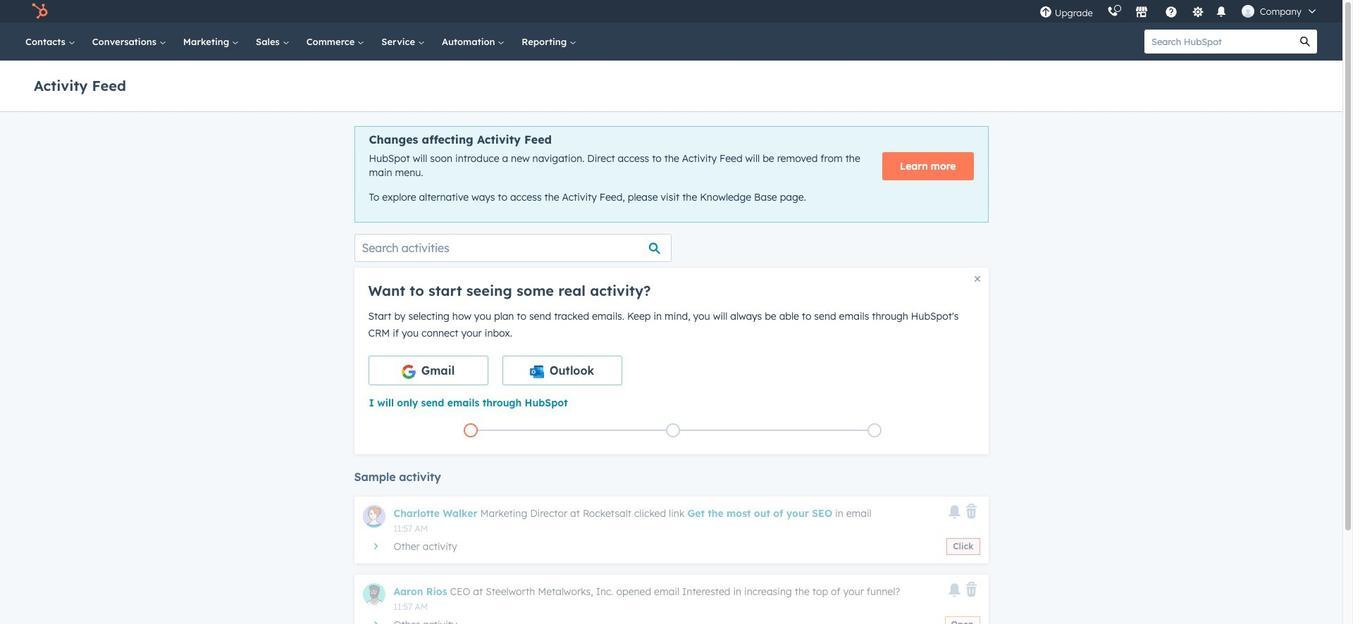 Task type: describe. For each thing, give the bounding box(es) containing it.
onboarding.steps.sendtrackedemailingmail.title image
[[670, 428, 677, 435]]

onboarding.steps.finalstep.title image
[[872, 428, 879, 435]]



Task type: vqa. For each thing, say whether or not it's contained in the screenshot.
First Name
no



Task type: locate. For each thing, give the bounding box(es) containing it.
Search HubSpot search field
[[1145, 30, 1294, 54]]

marketplaces image
[[1136, 6, 1149, 19]]

jacob simon image
[[1242, 5, 1255, 18]]

Search activities search field
[[354, 234, 672, 262]]

menu
[[1033, 0, 1326, 23]]

list
[[370, 421, 976, 441]]

close image
[[975, 276, 981, 282]]

None checkbox
[[502, 356, 622, 386]]

None checkbox
[[368, 356, 488, 386]]



